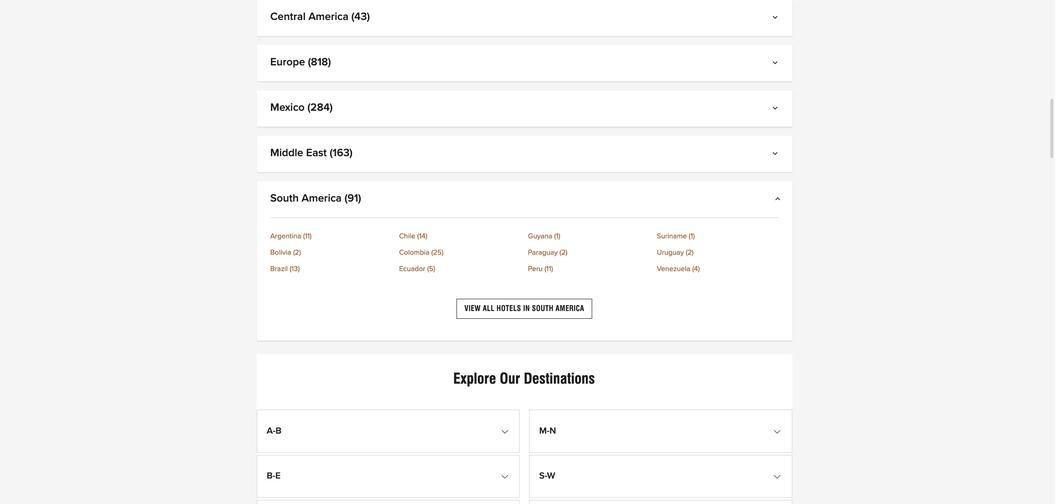 Task type: locate. For each thing, give the bounding box(es) containing it.
0 horizontal spatial (1)
[[555, 233, 561, 240]]

0 horizontal spatial (2)
[[293, 249, 301, 256]]

chile (14)
[[399, 233, 428, 240]]

1 vertical spatial (11)
[[545, 265, 553, 272]]

suriname (1) link
[[657, 233, 779, 240]]

m-
[[540, 426, 550, 435]]

east
[[306, 148, 327, 158]]

peru (11)
[[528, 265, 553, 272]]

s-
[[540, 471, 547, 480]]

2 (1) from the left
[[689, 233, 695, 240]]

2 horizontal spatial (2)
[[686, 249, 694, 256]]

middle east (163)
[[270, 148, 353, 158]]

2 vertical spatial america
[[556, 304, 585, 313]]

mexico (284)
[[270, 102, 333, 113]]

w
[[547, 471, 556, 480]]

(11) right 'argentina'
[[303, 233, 312, 240]]

(2) right bolivia
[[293, 249, 301, 256]]

uruguay
[[657, 249, 684, 256]]

bolivia (2) link
[[270, 249, 392, 256]]

brazil (13)
[[270, 265, 300, 272]]

suriname (1)
[[657, 233, 695, 240]]

1 (1) from the left
[[555, 233, 561, 240]]

venezuela (4)
[[657, 265, 700, 272]]

america for central
[[309, 11, 349, 22]]

peru (11) link
[[528, 265, 650, 272]]

s-w link
[[532, 458, 790, 495]]

america right in on the bottom
[[556, 304, 585, 313]]

(2) up (4)
[[686, 249, 694, 256]]

0 horizontal spatial (11)
[[303, 233, 312, 240]]

0 horizontal spatial south
[[270, 193, 299, 204]]

e
[[276, 471, 281, 480]]

america
[[309, 11, 349, 22], [302, 193, 342, 204], [556, 304, 585, 313]]

1 horizontal spatial (2)
[[560, 249, 568, 256]]

(818)
[[308, 57, 331, 68]]

america left (91)
[[302, 193, 342, 204]]

(2) right paraguay
[[560, 249, 568, 256]]

3 (2) from the left
[[686, 249, 694, 256]]

1 horizontal spatial (1)
[[689, 233, 695, 240]]

guyana (1)
[[528, 233, 561, 240]]

america left (43)
[[309, 11, 349, 22]]

venezuela
[[657, 265, 691, 272]]

arrow down image
[[775, 106, 779, 113], [775, 151, 779, 158], [776, 428, 783, 435], [504, 473, 510, 480]]

0 vertical spatial south
[[270, 193, 299, 204]]

(1) for guyana (1)
[[555, 233, 561, 240]]

ecuador (5) link
[[399, 265, 521, 272]]

1 vertical spatial south
[[532, 304, 554, 313]]

view all hotels in south america
[[465, 304, 585, 313]]

0 vertical spatial (11)
[[303, 233, 312, 240]]

a-
[[267, 426, 276, 435]]

ecuador
[[399, 265, 426, 272]]

1 vertical spatial america
[[302, 193, 342, 204]]

america for south
[[302, 193, 342, 204]]

arrow down image inside b-e link
[[504, 473, 510, 480]]

argentina (11)
[[270, 233, 312, 240]]

south
[[270, 193, 299, 204], [532, 304, 554, 313]]

paraguay
[[528, 249, 558, 256]]

(2) for uruguay (2)
[[686, 249, 694, 256]]

paraguay (2) link
[[528, 249, 650, 256]]

south america (91)
[[270, 193, 361, 204]]

argentina (11) link
[[270, 233, 392, 240]]

south right in on the bottom
[[532, 304, 554, 313]]

(1)
[[555, 233, 561, 240], [689, 233, 695, 240]]

0 vertical spatial america
[[309, 11, 349, 22]]

uruguay (2) link
[[657, 249, 779, 256]]

(284)
[[308, 102, 333, 113]]

(11) right peru
[[545, 265, 553, 272]]

2 (2) from the left
[[560, 249, 568, 256]]

view
[[465, 304, 481, 313]]

(2)
[[293, 249, 301, 256], [560, 249, 568, 256], [686, 249, 694, 256]]

1 (2) from the left
[[293, 249, 301, 256]]

south up 'argentina'
[[270, 193, 299, 204]]

(11) for peru (11)
[[545, 265, 553, 272]]

(163)
[[330, 148, 353, 158]]

(11)
[[303, 233, 312, 240], [545, 265, 553, 272]]

(1) right guyana
[[555, 233, 561, 240]]

arrow down image inside m-n link
[[776, 428, 783, 435]]

brazil
[[270, 265, 288, 272]]

1 horizontal spatial (11)
[[545, 265, 553, 272]]

(2) for bolivia (2)
[[293, 249, 301, 256]]

arrow down image
[[775, 15, 779, 22], [775, 60, 779, 68], [504, 428, 510, 435], [776, 473, 783, 480]]

guyana (1) link
[[528, 233, 650, 240]]

peru
[[528, 265, 543, 272]]

m-n link
[[532, 413, 790, 450]]

(5)
[[428, 265, 435, 272]]

(1) right suriname
[[689, 233, 695, 240]]

explore our destinations
[[454, 370, 595, 388]]

suriname
[[657, 233, 687, 240]]



Task type: vqa. For each thing, say whether or not it's contained in the screenshot.
GUYANA
yes



Task type: describe. For each thing, give the bounding box(es) containing it.
chile
[[399, 233, 416, 240]]

a-b link
[[260, 413, 517, 450]]

(4)
[[693, 265, 700, 272]]

bolivia (2)
[[270, 249, 301, 256]]

hotels
[[497, 304, 522, 313]]

our
[[500, 370, 521, 388]]

colombia (25)
[[399, 249, 444, 256]]

colombia (25) link
[[399, 249, 521, 256]]

(91)
[[345, 193, 361, 204]]

(25)
[[432, 249, 444, 256]]

(14)
[[418, 233, 428, 240]]

europe (818)
[[270, 57, 331, 68]]

(43)
[[352, 11, 370, 22]]

arrow up image
[[775, 197, 779, 204]]

arrow down image inside "a-b" link
[[504, 428, 510, 435]]

brazil (13) link
[[270, 265, 392, 272]]

explore
[[454, 370, 496, 388]]

middle
[[270, 148, 304, 158]]

(13)
[[290, 265, 300, 272]]

argentina
[[270, 233, 301, 240]]

view all hotels in south america link
[[457, 299, 592, 319]]

(1) for suriname (1)
[[689, 233, 695, 240]]

b-e link
[[260, 458, 517, 495]]

b-
[[267, 471, 276, 480]]

b-e
[[267, 471, 281, 480]]

b
[[276, 426, 282, 435]]

all
[[483, 304, 495, 313]]

(2) for paraguay (2)
[[560, 249, 568, 256]]

ecuador (5)
[[399, 265, 435, 272]]

colombia
[[399, 249, 430, 256]]

arrow down image inside s-w link
[[776, 473, 783, 480]]

a-b
[[267, 426, 282, 435]]

venezuela (4) link
[[657, 265, 779, 272]]

destinations
[[524, 370, 595, 388]]

guyana
[[528, 233, 553, 240]]

bolivia
[[270, 249, 291, 256]]

n
[[550, 426, 557, 435]]

(11) for argentina (11)
[[303, 233, 312, 240]]

m-n
[[540, 426, 557, 435]]

in
[[524, 304, 530, 313]]

uruguay (2)
[[657, 249, 694, 256]]

chile (14) link
[[399, 233, 521, 240]]

s-w
[[540, 471, 556, 480]]

central america (43)
[[270, 11, 370, 22]]

central
[[270, 11, 306, 22]]

europe
[[270, 57, 305, 68]]

mexico
[[270, 102, 305, 113]]

1 horizontal spatial south
[[532, 304, 554, 313]]

paraguay (2)
[[528, 249, 568, 256]]



